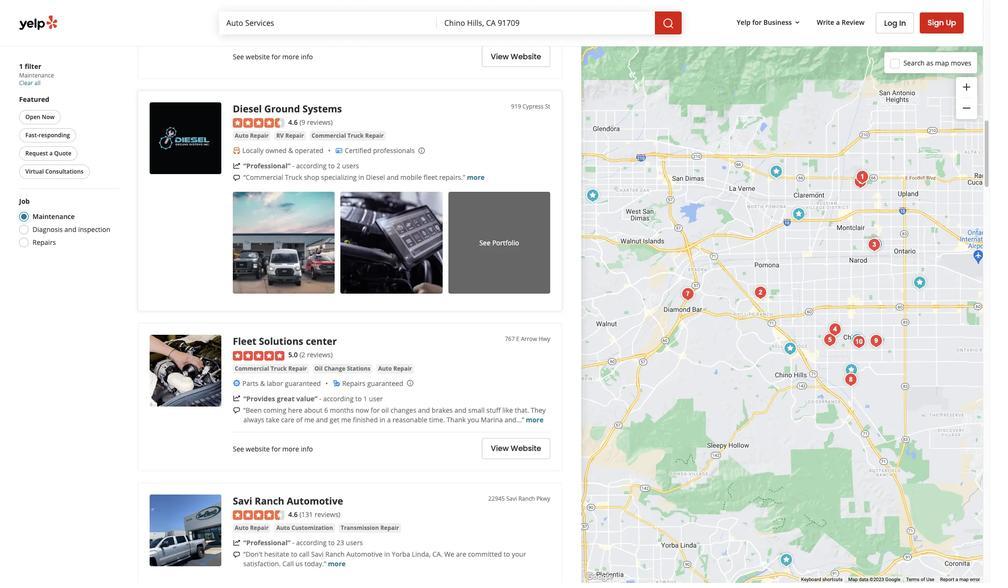 Task type: locate. For each thing, give the bounding box(es) containing it.
16 trending v2 image down 16 parts labor guarantee v2 icon
[[233, 395, 241, 402]]

reviews) down the systems
[[307, 118, 333, 127]]

repair right rv
[[285, 132, 304, 140]]

labor
[[267, 379, 283, 388]]

ranch up auto customization
[[255, 494, 284, 507]]

16 trending v2 image
[[233, 395, 241, 402], [233, 539, 241, 547]]

0 vertical spatial view website
[[491, 51, 541, 62]]

get
[[330, 415, 340, 424]]

1 vertical spatial view website
[[491, 443, 541, 454]]

commercial truck repair button up 16 certified professionals v2 image
[[310, 131, 386, 141]]

bmw-mini md's image
[[851, 172, 871, 191]]

about
[[304, 405, 323, 414]]

maintenance up diagnosis
[[33, 212, 75, 221]]

avant-garde automotive image
[[849, 331, 868, 350]]

truck up parts & labor guaranteed
[[271, 364, 287, 372]]

0 vertical spatial 16 speech v2 image
[[233, 174, 241, 182]]

to left 23
[[329, 538, 335, 547]]

me down the months
[[341, 415, 351, 424]]

2 info from the top
[[301, 444, 313, 453]]

owned
[[265, 146, 287, 155]]

0 horizontal spatial commercial truck repair button
[[233, 364, 309, 373]]

commercial down 5 star rating image
[[235, 364, 269, 372]]

4.6 star rating image up rv
[[233, 118, 285, 128]]

repair for savi ranch automotive's auto repair link
[[250, 524, 269, 532]]

repair for transmission repair link at the bottom left of the page
[[381, 524, 399, 532]]

- for - according to 2 users
[[292, 161, 295, 170]]

1 vertical spatial "professional"
[[243, 538, 291, 547]]

fleet solutions center
[[233, 335, 337, 348]]

up
[[946, 17, 957, 28]]

16 repairs guaranteed v2 image
[[333, 379, 340, 387]]

commercial
[[312, 132, 346, 140], [235, 364, 269, 372]]

0 vertical spatial auto repair
[[235, 132, 269, 140]]

2 website from the top
[[246, 444, 270, 453]]

Find text field
[[226, 18, 429, 28]]

me
[[304, 415, 314, 424], [341, 415, 351, 424]]

stations
[[347, 364, 371, 372]]

2 none field from the left
[[445, 18, 647, 28]]

fleet solutions center image
[[150, 335, 221, 407]]

1 vertical spatial 16 trending v2 image
[[233, 539, 241, 547]]

2 vertical spatial truck
[[271, 364, 287, 372]]

reviews)
[[307, 118, 333, 127], [307, 350, 333, 359], [315, 510, 341, 519]]

0 horizontal spatial repairs
[[33, 238, 56, 247]]

of left use
[[921, 577, 926, 582]]

more link down "they"
[[526, 415, 544, 424]]

1 none field from the left
[[226, 18, 429, 28]]

0 vertical spatial automotive
[[287, 494, 343, 507]]

repair up the repairs guaranteed on the left bottom
[[394, 364, 412, 372]]

1 vertical spatial automotive
[[347, 550, 383, 559]]

vtec automotive image
[[679, 285, 698, 304]]

customization
[[292, 524, 333, 532]]

auto up the repairs guaranteed on the left bottom
[[378, 364, 392, 372]]

me down about
[[304, 415, 314, 424]]

to left your
[[504, 550, 510, 559]]

transmission repair link
[[339, 523, 401, 533]]

repair for diesel ground systems auto repair link
[[250, 132, 269, 140]]

2 view from the top
[[491, 443, 509, 454]]

1 vertical spatial auto repair button
[[376, 364, 414, 373]]

sign up
[[928, 17, 957, 28]]

view website down near field
[[491, 51, 541, 62]]

savi ranch automotive
[[233, 494, 343, 507]]

1 vertical spatial 4.6 star rating image
[[233, 510, 285, 520]]

0 vertical spatial website
[[246, 52, 270, 61]]

repair inside the transmission repair button
[[381, 524, 399, 532]]

today."
[[305, 559, 326, 568]]

auto repair up the repairs guaranteed on the left bottom
[[378, 364, 412, 372]]

767 e arrow hwy
[[505, 335, 551, 343]]

1 vertical spatial map
[[960, 577, 969, 582]]

"don't hesitate to call savi ranch automotive in yorba linda, ca. we are committed to your satisfaction. call us today."
[[243, 550, 526, 568]]

to up 'now'
[[355, 394, 362, 403]]

open now button
[[19, 110, 61, 124]]

and left mobile at the top
[[387, 173, 399, 182]]

0 horizontal spatial commercial truck repair
[[235, 364, 307, 372]]

norm & mikes auto service image
[[751, 283, 771, 302]]

a
[[836, 18, 840, 27], [49, 149, 53, 157], [387, 415, 391, 424], [956, 577, 959, 582]]

guaranteed up 'value"'
[[285, 379, 321, 388]]

"provides great value" - according to 1 user
[[243, 394, 383, 403]]

in inside "don't hesitate to call savi ranch automotive in yorba linda, ca. we are committed to your satisfaction. call us today."
[[384, 550, 390, 559]]

2 4.6 star rating image from the top
[[233, 510, 285, 520]]

arrow
[[521, 335, 537, 343]]

a down oil
[[387, 415, 391, 424]]

4.6 star rating image
[[233, 118, 285, 128], [233, 510, 285, 520]]

0 vertical spatial see
[[233, 52, 244, 61]]

integrity automotive image
[[826, 320, 845, 339]]

2 vertical spatial see
[[233, 444, 244, 453]]

0 vertical spatial map
[[936, 58, 950, 67]]

fast-
[[25, 131, 39, 139]]

0 vertical spatial auto repair button
[[233, 131, 271, 141]]

16 trending v2 image
[[233, 162, 241, 170]]

specializing
[[321, 173, 357, 182]]

users for "professional" - according to 23 users
[[346, 538, 363, 547]]

1 horizontal spatial more link
[[467, 173, 485, 182]]

5 star rating image
[[233, 351, 285, 360]]

ranch down 23
[[326, 550, 345, 559]]

pkwy
[[537, 494, 551, 503]]

1 horizontal spatial ranch
[[326, 550, 345, 559]]

auto repair link
[[233, 131, 271, 141], [376, 364, 414, 373], [233, 523, 271, 533]]

16 speech v2 image down 16 trending v2 image
[[233, 174, 241, 182]]

auto repair button up the repairs guaranteed on the left bottom
[[376, 364, 414, 373]]

commercial up 16 certified professionals v2 image
[[312, 132, 346, 140]]

1 vertical spatial 4.6
[[288, 510, 298, 519]]

1 horizontal spatial repairs
[[342, 379, 366, 388]]

0 horizontal spatial 1
[[19, 62, 23, 71]]

0 vertical spatial info
[[301, 52, 313, 61]]

cypress
[[523, 102, 544, 111]]

0 vertical spatial -
[[292, 161, 295, 170]]

map region
[[490, 0, 991, 583]]

- down locally owned & operated
[[292, 161, 295, 170]]

in right specializing
[[359, 173, 364, 182]]

your
[[512, 550, 526, 559]]

None search field
[[219, 11, 684, 34]]

akram auto electric image
[[865, 235, 884, 254]]

auto repair link up the repairs guaranteed on the left bottom
[[376, 364, 414, 373]]

1 vertical spatial truck
[[285, 173, 302, 182]]

maintenance
[[19, 71, 54, 79], [33, 212, 75, 221]]

commercial truck repair link
[[310, 131, 386, 141], [233, 364, 309, 373]]

1 vertical spatial according
[[323, 394, 354, 403]]

1 see website for more info from the top
[[233, 52, 313, 61]]

2 16 speech v2 image from the top
[[233, 407, 241, 414]]

0 horizontal spatial guaranteed
[[285, 379, 321, 388]]

yelp for business
[[737, 18, 792, 27]]

4.6 (131 reviews)
[[288, 510, 341, 519]]

commercial truck repair button up labor
[[233, 364, 309, 373]]

request a quote
[[25, 149, 71, 157]]

& right parts
[[260, 379, 265, 388]]

log in link
[[877, 12, 915, 33]]

they
[[531, 405, 546, 414]]

maintenance down filter
[[19, 71, 54, 79]]

- for - according to 23 users
[[292, 538, 295, 547]]

in left yorba
[[384, 550, 390, 559]]

fleet
[[424, 173, 438, 182]]

5.0 (2 reviews)
[[288, 350, 333, 359]]

a right report
[[956, 577, 959, 582]]

1 horizontal spatial none field
[[445, 18, 647, 28]]

allstar auto care image
[[767, 162, 786, 181]]

auto repair
[[235, 132, 269, 140], [378, 364, 412, 372], [235, 524, 269, 532]]

info down about
[[301, 444, 313, 453]]

"professional"
[[243, 161, 291, 170], [243, 538, 291, 547]]

featured group
[[17, 95, 119, 181]]

more
[[282, 52, 299, 61], [467, 173, 485, 182], [526, 415, 544, 424], [282, 444, 299, 453], [328, 559, 346, 568]]

1 16 trending v2 image from the top
[[233, 395, 241, 402]]

repairs for repairs
[[33, 238, 56, 247]]

16 speech v2 image
[[233, 174, 241, 182], [233, 407, 241, 414]]

locally
[[243, 146, 264, 155]]

according up shop
[[296, 161, 327, 170]]

0 vertical spatial view website link
[[482, 46, 551, 67]]

satisfaction.
[[243, 559, 281, 568]]

16 locally owned v2 image
[[233, 147, 241, 155]]

4.6 left (131
[[288, 510, 298, 519]]

keyboard shortcuts
[[802, 577, 843, 582]]

certified
[[345, 146, 372, 155]]

1 vertical spatial 16 speech v2 image
[[233, 407, 241, 414]]

1 4.6 from the top
[[288, 118, 298, 127]]

a right write
[[836, 18, 840, 27]]

1 vertical spatial in
[[380, 415, 386, 424]]

auto repair button up locally
[[233, 131, 271, 141]]

repair up "don't
[[250, 524, 269, 532]]

0 vertical spatial 4.6 star rating image
[[233, 118, 285, 128]]

0 vertical spatial see website for more info
[[233, 52, 313, 61]]

more link for fleet solutions center
[[526, 415, 544, 424]]

the auto clinic image
[[850, 332, 869, 352]]

0 vertical spatial 1
[[19, 62, 23, 71]]

1 horizontal spatial commercial truck repair
[[312, 132, 384, 140]]

1 left filter
[[19, 62, 23, 71]]

1 vertical spatial 1
[[364, 394, 367, 403]]

0 vertical spatial repairs
[[33, 238, 56, 247]]

for
[[753, 18, 762, 27], [272, 52, 281, 61], [371, 405, 380, 414], [272, 444, 281, 453]]

0 horizontal spatial automotive
[[287, 494, 343, 507]]

and up thank at the left bottom of page
[[455, 405, 467, 414]]

see website for more info for 2nd the view website link from the bottom
[[233, 52, 313, 61]]

auto for savi ranch automotive's auto repair link
[[235, 524, 249, 532]]

16 trending v2 image up 16 speech v2 image
[[233, 539, 241, 547]]

reviews) for systems
[[307, 118, 333, 127]]

auto repair link up "don't
[[233, 523, 271, 533]]

auto repair up locally
[[235, 132, 269, 140]]

"don't
[[243, 550, 263, 559]]

here
[[288, 405, 303, 414]]

2 guaranteed from the left
[[367, 379, 403, 388]]

0 horizontal spatial &
[[260, 379, 265, 388]]

1 "professional" from the top
[[243, 161, 291, 170]]

diesel ground systems image
[[150, 102, 221, 174]]

to left call
[[291, 550, 298, 559]]

a inside 'write a review' link
[[836, 18, 840, 27]]

repairs down diagnosis
[[33, 238, 56, 247]]

0 vertical spatial "professional"
[[243, 161, 291, 170]]

1 info from the top
[[301, 52, 313, 61]]

terms of use
[[907, 577, 935, 582]]

ranch left pkwy
[[519, 494, 535, 503]]

2 website from the top
[[511, 443, 541, 454]]

0 horizontal spatial more link
[[328, 559, 346, 568]]

0 vertical spatial 4.6
[[288, 118, 298, 127]]

auto repair button
[[233, 131, 271, 141], [376, 364, 414, 373], [233, 523, 271, 533]]

linda,
[[412, 550, 431, 559]]

2 vertical spatial more link
[[328, 559, 346, 568]]

automotive down the transmission repair button
[[347, 550, 383, 559]]

auto repair button for diesel ground systems
[[233, 131, 271, 141]]

a for write
[[836, 18, 840, 27]]

4.6 star rating image down the savi ranch automotive
[[233, 510, 285, 520]]

months
[[330, 405, 354, 414]]

1 horizontal spatial map
[[960, 577, 969, 582]]

None field
[[226, 18, 429, 28], [445, 18, 647, 28]]

1 website from the top
[[246, 52, 270, 61]]

more link right repairs."
[[467, 173, 485, 182]]

auto up "professional" - according to 23 users
[[276, 524, 290, 532]]

repair inside rv repair button
[[285, 132, 304, 140]]

0 horizontal spatial none field
[[226, 18, 429, 28]]

repair up locally
[[250, 132, 269, 140]]

1 16 speech v2 image from the top
[[233, 174, 241, 182]]

of down here
[[296, 415, 303, 424]]

2 4.6 from the top
[[288, 510, 298, 519]]

locally owned & operated
[[243, 146, 324, 155]]

view website down and…"
[[491, 443, 541, 454]]

0 vertical spatial commercial
[[312, 132, 346, 140]]

diagnosis and inspection
[[33, 225, 110, 234]]

0 vertical spatial &
[[288, 146, 293, 155]]

1 vertical spatial reviews)
[[307, 350, 333, 359]]

yelp
[[737, 18, 751, 27]]

auto up 16 locally owned v2 icon
[[235, 132, 249, 140]]

1 vertical spatial more link
[[526, 415, 544, 424]]

log
[[885, 17, 898, 28]]

2 see website for more info from the top
[[233, 444, 313, 453]]

1 website from the top
[[511, 51, 541, 62]]

terms of use link
[[907, 577, 935, 582]]

2 vertical spatial auto repair
[[235, 524, 269, 532]]

users right 2
[[342, 161, 359, 170]]

according for 2
[[296, 161, 327, 170]]

reviews) up customization
[[315, 510, 341, 519]]

auto repair up "don't
[[235, 524, 269, 532]]

systems
[[303, 102, 342, 115]]

diesel left ground
[[233, 102, 262, 115]]

see for 2nd the view website link
[[233, 444, 244, 453]]

1 vertical spatial view website link
[[482, 438, 551, 459]]

report a map error
[[941, 577, 981, 582]]

1 horizontal spatial savi
[[311, 550, 324, 559]]

2 16 trending v2 image from the top
[[233, 539, 241, 547]]

commercial truck repair link up labor
[[233, 364, 309, 373]]

as
[[927, 58, 934, 67]]

1 vertical spatial of
[[921, 577, 926, 582]]

- down auto customization button
[[292, 538, 295, 547]]

report
[[941, 577, 955, 582]]

error
[[970, 577, 981, 582]]

2 "professional" from the top
[[243, 538, 291, 547]]

0 horizontal spatial commercial truck repair link
[[233, 364, 309, 373]]

professionals
[[373, 146, 415, 155]]

according up the months
[[323, 394, 354, 403]]

auto inside button
[[276, 524, 290, 532]]

auto repair link up locally
[[233, 131, 271, 141]]

1 vertical spatial view
[[491, 443, 509, 454]]

more link down 23
[[328, 559, 346, 568]]

user
[[369, 394, 383, 403]]

according up call
[[296, 538, 327, 547]]

4.6 for ranch
[[288, 510, 298, 519]]

parts & labor guaranteed
[[243, 379, 321, 388]]

yelp for business button
[[733, 14, 806, 31]]

1 horizontal spatial diesel
[[366, 173, 385, 182]]

repair up yorba
[[381, 524, 399, 532]]

more link for savi ranch automotive
[[328, 559, 346, 568]]

parts
[[243, 379, 259, 388]]

(131
[[300, 510, 313, 519]]

16 parts labor guarantee v2 image
[[233, 379, 241, 387]]

4.6 for ground
[[288, 118, 298, 127]]

5.0
[[288, 350, 298, 359]]

1 vertical spatial info
[[301, 444, 313, 453]]

guaranteed up 'user' on the bottom left of page
[[367, 379, 403, 388]]

2 horizontal spatial ranch
[[519, 494, 535, 503]]

1 left 'user' on the bottom left of page
[[364, 394, 367, 403]]

auto for diesel ground systems auto repair link
[[235, 132, 249, 140]]

0 vertical spatial website
[[511, 51, 541, 62]]

call
[[299, 550, 310, 559]]

commercial truck repair up 16 certified professionals v2 image
[[312, 132, 384, 140]]

info for 2nd the view website link from the bottom
[[301, 52, 313, 61]]

view website for 2nd the view website link from the bottom
[[491, 51, 541, 62]]

4.6 star rating image for ranch
[[233, 510, 285, 520]]

zoom out image
[[961, 102, 973, 114]]

diesel down certified professionals
[[366, 173, 385, 182]]

a inside request a quote button
[[49, 149, 53, 157]]

1 view website from the top
[[491, 51, 541, 62]]

auto up 16 speech v2 image
[[235, 524, 249, 532]]

1 horizontal spatial of
[[921, 577, 926, 582]]

option group
[[16, 197, 119, 250]]

a left the quote
[[49, 149, 53, 157]]

1 vertical spatial see website for more info
[[233, 444, 313, 453]]

info down "find" text field
[[301, 52, 313, 61]]

repairs."
[[439, 173, 465, 182]]

0 vertical spatial users
[[342, 161, 359, 170]]

0 vertical spatial 16 trending v2 image
[[233, 395, 241, 402]]

a inside "been coming here about 6 months now for oil changes and brakes and small stuff like that. they always take care of me and get me finished in a reasonable time. thank you marina and…"
[[387, 415, 391, 424]]

in down oil
[[380, 415, 386, 424]]

4.6 left (9 on the left of the page
[[288, 118, 298, 127]]

and up time. on the bottom left of the page
[[418, 405, 430, 414]]

repair
[[250, 132, 269, 140], [285, 132, 304, 140], [365, 132, 384, 140], [288, 364, 307, 372], [394, 364, 412, 372], [250, 524, 269, 532], [381, 524, 399, 532]]

"professional" up "commercial at left
[[243, 161, 291, 170]]

repair down 5.0
[[288, 364, 307, 372]]

1 vertical spatial repairs
[[342, 379, 366, 388]]

1 horizontal spatial automotive
[[347, 550, 383, 559]]

oil change stations button
[[313, 364, 373, 373]]

2 vertical spatial auto repair button
[[233, 523, 271, 533]]

"professional" for - according to 23 users
[[243, 538, 291, 547]]

auto repair button for savi ranch automotive
[[233, 523, 271, 533]]

truck up certified
[[348, 132, 364, 140]]

diesel ground systems
[[233, 102, 342, 115]]

16 speech v2 image left "been
[[233, 407, 241, 414]]

website down near field
[[511, 51, 541, 62]]

0 vertical spatial commercial truck repair link
[[310, 131, 386, 141]]

1 horizontal spatial commercial
[[312, 132, 346, 140]]

auto repair button up "don't
[[233, 523, 271, 533]]

automotive inside "don't hesitate to call savi ranch automotive in yorba linda, ca. we are committed to your satisfaction. call us today."
[[347, 550, 383, 559]]

more link
[[467, 173, 485, 182], [526, 415, 544, 424], [328, 559, 346, 568]]

view website link down and…"
[[482, 438, 551, 459]]

1 vertical spatial maintenance
[[33, 212, 75, 221]]

2 horizontal spatial more link
[[526, 415, 544, 424]]

0 vertical spatial reviews)
[[307, 118, 333, 127]]

1 me from the left
[[304, 415, 314, 424]]

view website link down near field
[[482, 46, 551, 67]]

users for "professional" - according to 2 users
[[342, 161, 359, 170]]

group
[[957, 77, 978, 119]]

virtual consultations
[[25, 167, 84, 176]]

"professional" up hesitate
[[243, 538, 291, 547]]

0 vertical spatial according
[[296, 161, 327, 170]]

2 vertical spatial -
[[292, 538, 295, 547]]

- right 'value"'
[[319, 394, 322, 403]]

0 vertical spatial view
[[491, 51, 509, 62]]

0 vertical spatial commercial truck repair
[[312, 132, 384, 140]]

repairs inside option group
[[33, 238, 56, 247]]

1 vertical spatial website
[[246, 444, 270, 453]]

map right as
[[936, 58, 950, 67]]

2 vertical spatial reviews)
[[315, 510, 341, 519]]

auto customization link
[[274, 523, 335, 533]]

in
[[359, 173, 364, 182], [380, 415, 386, 424], [384, 550, 390, 559]]

2 view website from the top
[[491, 443, 541, 454]]

stuff
[[487, 405, 501, 414]]

see portfolio
[[480, 238, 519, 247]]

reviews) down center
[[307, 350, 333, 359]]

& down rv repair button
[[288, 146, 293, 155]]

info icon image
[[418, 147, 426, 154], [418, 147, 426, 154], [406, 379, 414, 387], [406, 379, 414, 387]]

keyboard shortcuts button
[[802, 576, 843, 583]]

according for 23
[[296, 538, 327, 547]]

0 vertical spatial auto repair link
[[233, 131, 271, 141]]

automotive up 4.6 (131 reviews)
[[287, 494, 343, 507]]

0 vertical spatial truck
[[348, 132, 364, 140]]

users right 23
[[346, 538, 363, 547]]

1 horizontal spatial guaranteed
[[367, 379, 403, 388]]

shop
[[304, 173, 320, 182]]

1 inside 1 filter maintenance clear all
[[19, 62, 23, 71]]

website down and…"
[[511, 443, 541, 454]]

commercial truck repair link up 16 certified professionals v2 image
[[310, 131, 386, 141]]

1 4.6 star rating image from the top
[[233, 118, 285, 128]]

2 vertical spatial in
[[384, 550, 390, 559]]

of inside "been coming here about 6 months now for oil changes and brakes and small stuff like that. they always take care of me and get me finished in a reasonable time. thank you marina and…"
[[296, 415, 303, 424]]

0 horizontal spatial commercial
[[235, 364, 269, 372]]

1 view from the top
[[491, 51, 509, 62]]

0 vertical spatial of
[[296, 415, 303, 424]]

1 horizontal spatial me
[[341, 415, 351, 424]]

repairs down stations
[[342, 379, 366, 388]]

16 certified professionals v2 image
[[335, 147, 343, 155]]

write a review link
[[813, 14, 869, 31]]



Task type: describe. For each thing, give the bounding box(es) containing it.
4.6 (9 reviews)
[[288, 118, 333, 127]]

website for 2nd the view website link
[[246, 444, 270, 453]]

savi ranch automotive image
[[777, 551, 796, 570]]

value"
[[296, 394, 318, 403]]

hybrid911prius image
[[584, 186, 603, 205]]

1 vertical spatial see
[[480, 238, 491, 247]]

website for 2nd the view website link
[[511, 443, 541, 454]]

0 vertical spatial commercial truck repair button
[[310, 131, 386, 141]]

quote
[[54, 149, 71, 157]]

virtual consultations button
[[19, 165, 90, 179]]

auto customization button
[[274, 523, 335, 533]]

mazda of claremont image
[[790, 205, 809, 224]]

(2
[[300, 350, 305, 359]]

6
[[324, 405, 328, 414]]

like
[[503, 405, 513, 414]]

request a quote button
[[19, 146, 78, 161]]

16 trending v2 image for "professional"
[[233, 539, 241, 547]]

"provides
[[243, 394, 275, 403]]

committed
[[468, 550, 502, 559]]

1 guaranteed from the left
[[285, 379, 321, 388]]

star tech foreign auto repair image
[[842, 361, 861, 380]]

commercial for the bottom commercial truck repair "button"
[[235, 364, 269, 372]]

16 trending v2 image for "provides
[[233, 395, 241, 402]]

request
[[25, 149, 48, 157]]

1 vertical spatial auto repair
[[378, 364, 412, 372]]

1 vertical spatial commercial truck repair link
[[233, 364, 309, 373]]

reviews) for automotive
[[315, 510, 341, 519]]

auto repair for savi ranch automotive
[[235, 524, 269, 532]]

shortcuts
[[823, 577, 843, 582]]

clear all link
[[19, 79, 41, 87]]

and down 6
[[316, 415, 328, 424]]

ontario car care center image
[[867, 235, 886, 254]]

coming
[[264, 405, 286, 414]]

job
[[19, 197, 30, 206]]

moves
[[951, 58, 972, 67]]

hesitate
[[264, 550, 289, 559]]

1 horizontal spatial 1
[[364, 394, 367, 403]]

reviews) for center
[[307, 350, 333, 359]]

view for 2nd the view website link from the bottom
[[491, 51, 509, 62]]

great
[[277, 394, 295, 403]]

0 horizontal spatial ranch
[[255, 494, 284, 507]]

e
[[517, 335, 520, 343]]

"commercial
[[243, 173, 283, 182]]

more link for diesel ground systems
[[467, 173, 485, 182]]

ranch inside "don't hesitate to call savi ranch automotive in yorba linda, ca. we are committed to your satisfaction. call us today."
[[326, 550, 345, 559]]

and right diagnosis
[[64, 225, 76, 234]]

map
[[849, 577, 858, 582]]

search image
[[663, 18, 674, 29]]

repair for rv repair link
[[285, 132, 304, 140]]

website for 2nd the view website link from the bottom
[[511, 51, 541, 62]]

auto customization
[[276, 524, 333, 532]]

data
[[859, 577, 869, 582]]

transmission repair button
[[339, 523, 401, 533]]

log in
[[885, 17, 907, 28]]

1 view website link from the top
[[482, 46, 551, 67]]

view for 2nd the view website link
[[491, 443, 509, 454]]

you
[[468, 415, 479, 424]]

none field near
[[445, 18, 647, 28]]

write
[[817, 18, 835, 27]]

fleet solutions center link
[[233, 335, 337, 348]]

thank
[[447, 415, 466, 424]]

option group containing job
[[16, 197, 119, 250]]

1 vertical spatial commercial truck repair
[[235, 364, 307, 372]]

2 horizontal spatial savi
[[507, 494, 517, 503]]

solutions
[[259, 335, 303, 348]]

oil
[[315, 364, 323, 372]]

1 horizontal spatial &
[[288, 146, 293, 155]]

portfolio
[[493, 238, 519, 247]]

savi inside "don't hesitate to call savi ranch automotive in yorba linda, ca. we are committed to your satisfaction. call us today."
[[311, 550, 324, 559]]

zoom in image
[[961, 81, 973, 93]]

0 horizontal spatial savi
[[233, 494, 252, 507]]

google image
[[584, 571, 616, 583]]

sign up link
[[920, 12, 964, 33]]

to left 2
[[329, 161, 335, 170]]

repair up certified professionals
[[365, 132, 384, 140]]

small
[[468, 405, 485, 414]]

transmission repair
[[341, 524, 399, 532]]

auto repair for diesel ground systems
[[235, 132, 269, 140]]

for inside button
[[753, 18, 762, 27]]

we
[[445, 550, 455, 559]]

rv repair button
[[274, 131, 306, 141]]

care
[[281, 415, 295, 424]]

a for report
[[956, 577, 959, 582]]

brakes
[[432, 405, 453, 414]]

fleet
[[233, 335, 257, 348]]

16 chevron down v2 image
[[794, 19, 802, 26]]

savi ranch automotive image
[[150, 494, 221, 566]]

terms
[[907, 577, 920, 582]]

"professional" - according to 23 users
[[243, 538, 363, 547]]

"been
[[243, 405, 262, 414]]

1 vertical spatial auto repair link
[[376, 364, 414, 373]]

map for moves
[[936, 58, 950, 67]]

search
[[904, 58, 925, 67]]

mobile
[[401, 173, 422, 182]]

22945 savi ranch pkwy
[[489, 494, 551, 503]]

oil
[[382, 405, 389, 414]]

report a map error link
[[941, 577, 981, 582]]

info for 2nd the view website link
[[301, 444, 313, 453]]

2 view website link from the top
[[482, 438, 551, 459]]

truck for the bottom commercial truck repair "button"
[[271, 364, 287, 372]]

ca.
[[433, 550, 443, 559]]

website for 2nd the view website link from the bottom
[[246, 52, 270, 61]]

repairs for repairs guaranteed
[[342, 379, 366, 388]]

auto repair link for savi ranch automotive
[[233, 523, 271, 533]]

4.6 star rating image for ground
[[233, 118, 285, 128]]

auto for auto repair link to the middle
[[378, 364, 392, 372]]

auto for auto customization link
[[276, 524, 290, 532]]

1 vertical spatial commercial truck repair button
[[233, 364, 309, 373]]

map for error
[[960, 577, 969, 582]]

0 vertical spatial in
[[359, 173, 364, 182]]

diagnosis
[[33, 225, 63, 234]]

are
[[456, 550, 466, 559]]

a for request
[[49, 149, 53, 157]]

jiffy lube image
[[781, 339, 800, 358]]

tri auto image
[[867, 331, 886, 351]]

rv repair link
[[274, 131, 306, 141]]

see for 2nd the view website link from the bottom
[[233, 52, 244, 61]]

23
[[337, 538, 344, 547]]

marina
[[481, 415, 503, 424]]

1 horizontal spatial commercial truck repair link
[[310, 131, 386, 141]]

Near text field
[[445, 18, 647, 28]]

auto technik carcare image
[[842, 370, 861, 389]]

"been coming here about 6 months now for oil changes and brakes and small stuff like that. they always take care of me and get me finished in a reasonable time. thank you marina and…"
[[243, 405, 546, 424]]

0 horizontal spatial diesel
[[233, 102, 262, 115]]

auto repair link for diesel ground systems
[[233, 131, 271, 141]]

0 vertical spatial maintenance
[[19, 71, 54, 79]]

16 speech v2 image
[[233, 551, 241, 559]]

all
[[34, 79, 41, 87]]

and…"
[[505, 415, 524, 424]]

767
[[505, 335, 515, 343]]

1 vertical spatial diesel
[[366, 173, 385, 182]]

savi ranch automotive link
[[233, 494, 343, 507]]

changes
[[391, 405, 417, 414]]

view website for 2nd the view website link
[[491, 443, 541, 454]]

919
[[511, 102, 521, 111]]

that.
[[515, 405, 529, 414]]

call
[[283, 559, 294, 568]]

repair for auto repair link to the middle
[[394, 364, 412, 372]]

see website for more info for 2nd the view website link
[[233, 444, 313, 453]]

transmission
[[341, 524, 379, 532]]

repairs guaranteed
[[342, 379, 403, 388]]

map data ©2023 google
[[849, 577, 901, 582]]

16 speech v2 image for diesel ground systems
[[233, 174, 241, 182]]

for inside "been coming here about 6 months now for oil changes and brakes and small stuff like that. they always take care of me and get me finished in a reasonable time. thank you marina and…"
[[371, 405, 380, 414]]

commercial for the topmost commercial truck repair "button"
[[312, 132, 346, 140]]

none field "find"
[[226, 18, 429, 28]]

keyboard
[[802, 577, 822, 582]]

1 vertical spatial -
[[319, 394, 322, 403]]

in inside "been coming here about 6 months now for oil changes and brakes and small stuff like that. they always take care of me and get me finished in a reasonable time. thank you marina and…"
[[380, 415, 386, 424]]

review
[[842, 18, 865, 27]]

now
[[356, 405, 369, 414]]

yorba
[[392, 550, 410, 559]]

new era automotive image
[[911, 273, 930, 292]]

2 me from the left
[[341, 415, 351, 424]]

domestic diesel and auto service image
[[821, 331, 840, 350]]

use
[[927, 577, 935, 582]]

in
[[900, 17, 907, 28]]

"professional" for - according to 2 users
[[243, 161, 291, 170]]

16 speech v2 image for fleet solutions center
[[233, 407, 241, 414]]

truck for the topmost commercial truck repair "button"
[[348, 132, 364, 140]]

responding
[[39, 131, 70, 139]]

take
[[266, 415, 279, 424]]

maintenance pros image
[[853, 167, 872, 187]]



Task type: vqa. For each thing, say whether or not it's contained in the screenshot.
Fleet 16 Trending V2 icon
yes



